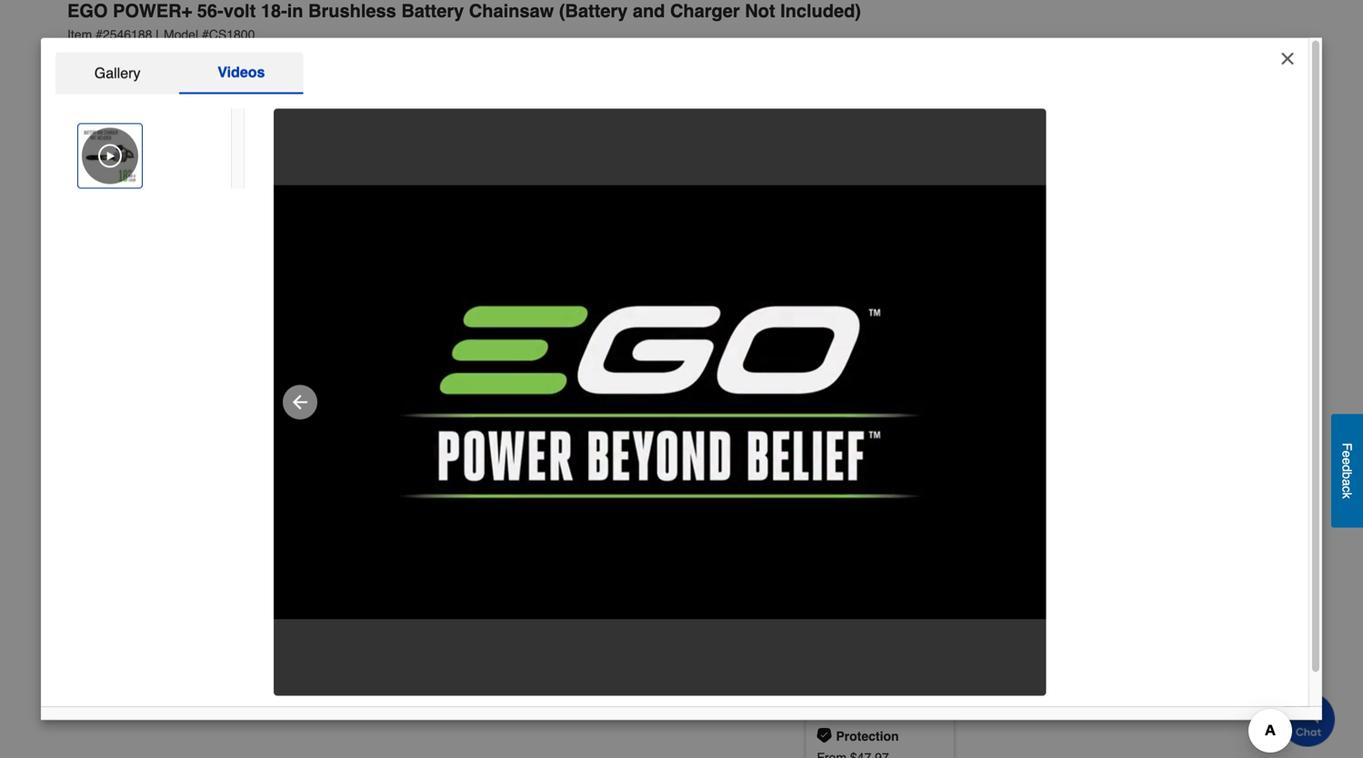 Task type: vqa. For each thing, say whether or not it's contained in the screenshot.
the separately)
yes



Task type: locate. For each thing, give the bounding box(es) containing it.
protection plan filled image
[[817, 729, 832, 743]]

shop up 45cc
[[806, 301, 842, 318]]

.
[[862, 87, 869, 116]]

e up the d
[[1341, 451, 1355, 458]]

1 horizontal spatial a
[[1341, 479, 1355, 486]]

lowe's
[[1069, 252, 1108, 266]]

1 vertical spatial the
[[984, 362, 1002, 377]]

the inside 45cc gas equivalent up to 300 cuts on a 4x4 with the recommended 56v 5.0ah arc lithium™ battery (available separately) 18-inch bar and chain
[[984, 362, 1002, 377]]

0 horizontal spatial and
[[633, 0, 665, 21]]

ego
[[67, 0, 108, 21], [105, 50, 138, 67]]

2
[[895, 474, 904, 491]]

0 horizontal spatial #
[[96, 27, 103, 42]]

gallery button
[[55, 53, 179, 94]]

and
[[633, 0, 665, 21], [887, 398, 909, 412]]

1 horizontal spatial the
[[984, 362, 1002, 377]]

0 horizontal spatial shop
[[67, 50, 101, 67]]

2 # from the left
[[202, 27, 209, 42]]

with right "4x4"
[[958, 362, 981, 377]]

1 horizontal spatial with
[[1043, 252, 1065, 266]]

model
[[164, 27, 198, 42]]

ego inside ego power+ 56-volt 18-in brushless battery chainsaw (battery and charger not included) item # 2546188 | model # cs1800
[[67, 0, 108, 21]]

eligible
[[1088, 186, 1128, 201]]

18- inside 45cc gas equivalent up to 300 cuts on a 4x4 with the recommended 56v 5.0ah arc lithium™ battery (available separately) 18-inch bar and chain
[[820, 398, 839, 412]]

arc
[[1153, 362, 1180, 377]]

up
[[820, 362, 836, 377]]

shop
[[67, 50, 101, 67], [806, 301, 842, 318]]

with lowe's pay
[[1039, 252, 1137, 266]]

shop for shop ego
[[67, 50, 101, 67]]

close image
[[1279, 50, 1298, 68]]

00
[[869, 87, 898, 116]]

shop the collection
[[806, 301, 942, 318]]

collection
[[872, 301, 942, 318]]

e up b
[[1341, 458, 1355, 465]]

0 vertical spatial with
[[1043, 252, 1065, 266]]

0 horizontal spatial with
[[958, 362, 981, 377]]

e
[[1341, 451, 1355, 458], [1341, 458, 1355, 465]]

1 horizontal spatial #
[[202, 27, 209, 42]]

ego up item
[[67, 0, 108, 21]]

arrow left image
[[289, 392, 311, 414]]

lithium™
[[1183, 362, 1237, 377]]

0 horizontal spatial a
[[923, 362, 931, 377]]

on left the eligible
[[1070, 186, 1084, 201]]

c
[[1341, 486, 1355, 493]]

1 vertical spatial with
[[958, 362, 981, 377]]

the
[[846, 301, 868, 318], [984, 362, 1002, 377]]

4x4
[[934, 362, 955, 377]]

1 horizontal spatial on
[[1070, 186, 1084, 201]]

with
[[1043, 252, 1065, 266], [958, 362, 981, 377]]

pay
[[1112, 252, 1133, 266]]

a
[[923, 362, 931, 377], [1341, 479, 1355, 486]]

shop down item
[[67, 50, 101, 67]]

you
[[933, 186, 953, 201]]

0 horizontal spatial on
[[906, 362, 920, 377]]

included
[[949, 438, 1009, 455]]

ego  #cs1800 - video thumbnail2 image
[[82, 128, 138, 184]]

d
[[1341, 465, 1355, 472]]

2 e from the top
[[1341, 458, 1355, 465]]

navigation
[[55, 53, 1309, 726]]

cs1800
[[209, 27, 255, 42]]

1 vertical spatial on
[[906, 362, 920, 377]]

0 vertical spatial the
[[846, 301, 868, 318]]

the up gas at the top right
[[846, 301, 868, 318]]

videos button
[[179, 53, 303, 94]]

1 horizontal spatial and
[[887, 398, 909, 412]]

18- right volt in the top left of the page
[[261, 0, 287, 21]]

f
[[1341, 443, 1355, 451]]

the right "4x4"
[[984, 362, 1002, 377]]

and down separately)
[[887, 398, 909, 412]]

and inside 45cc gas equivalent up to 300 cuts on a 4x4 with the recommended 56v 5.0ah arc lithium™ battery (available separately) 18-inch bar and chain
[[887, 398, 909, 412]]

0 vertical spatial a
[[923, 362, 931, 377]]

18-
[[261, 0, 287, 21], [820, 398, 839, 412]]

volt
[[224, 0, 256, 21]]

0 vertical spatial shop
[[67, 50, 101, 67]]

on up separately)
[[906, 362, 920, 377]]

# down '56-'
[[202, 27, 209, 42]]

1 vertical spatial and
[[887, 398, 909, 412]]

equivalent
[[880, 344, 938, 359]]

#
[[96, 27, 103, 42], [202, 27, 209, 42]]

300
[[854, 362, 875, 377]]

offer
[[871, 689, 906, 705]]

charger
[[671, 0, 740, 21]]

1 vertical spatial shop
[[806, 301, 842, 318]]

chat invite button image
[[1281, 692, 1337, 747]]

# right item
[[96, 27, 103, 42]]

and up "item number 2 5 4 6 1 8 8 and model number c s 1 8 0 0" element in the top of the page
[[633, 0, 665, 21]]

heart outline image
[[315, 48, 337, 70]]

0 horizontal spatial 18-
[[261, 0, 287, 21]]

4.7 stars image
[[153, 51, 238, 68]]

with left 'lowe's'
[[1043, 252, 1065, 266]]

1 horizontal spatial 18-
[[820, 398, 839, 412]]

a inside 45cc gas equivalent up to 300 cuts on a 4x4 with the recommended 56v 5.0ah arc lithium™ battery (available separately) 18-inch bar and chain
[[923, 362, 931, 377]]

item
[[67, 27, 92, 42]]

0 vertical spatial and
[[633, 0, 665, 21]]

gas
[[856, 344, 877, 359]]

0 vertical spatial ego
[[67, 0, 108, 21]]

video player region
[[274, 96, 1047, 710]]

18- down the (available
[[820, 398, 839, 412]]

1 vertical spatial 18-
[[820, 398, 839, 412]]

a left "4x4"
[[923, 362, 931, 377]]

1 horizontal spatial shop
[[806, 301, 842, 318]]

tab list
[[55, 53, 303, 94]]

number of batteries included
[[806, 438, 1009, 455]]

shop for shop the collection
[[806, 301, 842, 318]]

not
[[745, 0, 776, 21]]

batteries
[[882, 438, 945, 455]]

bar
[[865, 398, 884, 412]]

navigation containing videos
[[55, 53, 1309, 726]]

every
[[1193, 186, 1225, 201]]

1 vertical spatial a
[[1341, 479, 1355, 486]]

shop inside "shop the collection" link
[[806, 301, 842, 318]]

chain
[[912, 398, 943, 412]]

on
[[1070, 186, 1084, 201], [906, 362, 920, 377]]

f e e d b a c k
[[1341, 443, 1355, 499]]

ego down 2546188
[[105, 50, 138, 67]]

0 vertical spatial 18-
[[261, 0, 287, 21]]

a up "k"
[[1341, 479, 1355, 486]]

f e e d b a c k button
[[1332, 414, 1364, 528]]

chainsaw
[[469, 0, 554, 21]]

inch
[[839, 398, 862, 412]]

battery
[[1241, 362, 1280, 377]]



Task type: describe. For each thing, give the bounding box(es) containing it.
separately)
[[878, 380, 941, 395]]

protection button
[[806, 716, 956, 759]]

protection
[[836, 730, 899, 744]]

0 vertical spatial on
[[1070, 186, 1084, 201]]

in
[[287, 0, 303, 21]]

what
[[806, 689, 841, 705]]

$
[[806, 87, 820, 116]]

number
[[806, 438, 861, 455]]

shop ego
[[67, 50, 138, 67]]

savings
[[1023, 186, 1067, 201]]

1 # from the left
[[96, 27, 103, 42]]

recommended
[[1006, 362, 1087, 377]]

shop the collection link
[[806, 298, 942, 320]]

0
[[817, 474, 825, 491]]

with inside 45cc gas equivalent up to 300 cuts on a 4x4 with the recommended 56v 5.0ah arc lithium™ battery (available separately) 18-inch bar and chain
[[958, 362, 981, 377]]

power+
[[113, 0, 192, 21]]

to
[[840, 362, 851, 377]]

what we offer
[[806, 689, 906, 705]]

(battery
[[559, 0, 628, 21]]

cuts
[[879, 362, 902, 377]]

1
[[856, 474, 864, 491]]

choose
[[957, 186, 998, 201]]

18- inside ego power+ 56-volt 18-in brushless battery chainsaw (battery and charger not included) item # 2546188 | model # cs1800
[[261, 0, 287, 21]]

of
[[865, 438, 878, 455]]

279
[[820, 87, 862, 116]]

day.
[[1228, 186, 1251, 201]]

when
[[899, 186, 929, 201]]

videos
[[218, 64, 265, 81]]

and inside ego power+ 56-volt 18-in brushless battery chainsaw (battery and charger not included) item # 2546188 | model # cs1800
[[633, 0, 665, 21]]

when you choose 5% savings on eligible purchases every day.
[[899, 186, 1251, 201]]

we
[[845, 689, 867, 705]]

on inside 45cc gas equivalent up to 300 cuts on a 4x4 with the recommended 56v 5.0ah arc lithium™ battery (available separately) 18-inch bar and chain
[[906, 362, 920, 377]]

1 vertical spatial ego
[[105, 50, 138, 67]]

battery
[[402, 0, 464, 21]]

tab list containing videos
[[55, 53, 303, 94]]

5231
[[268, 51, 296, 65]]

gallery
[[94, 65, 140, 82]]

included)
[[781, 0, 862, 21]]

ego power+ 56-volt 18-in brushless battery chainsaw (battery and charger not included) item # 2546188 | model # cs1800
[[67, 0, 862, 42]]

b
[[1341, 472, 1355, 479]]

brushless
[[308, 0, 396, 21]]

(available
[[820, 380, 875, 395]]

$ 279 . 00
[[806, 87, 898, 116]]

1 e from the top
[[1341, 451, 1355, 458]]

0 horizontal spatial the
[[846, 301, 868, 318]]

56-
[[197, 0, 224, 21]]

purchases
[[1131, 186, 1190, 201]]

5.0ah
[[1117, 362, 1150, 377]]

56v
[[1091, 362, 1113, 377]]

k
[[1341, 493, 1355, 499]]

45cc
[[820, 344, 853, 359]]

45cc gas equivalent up to 300 cuts on a 4x4 with the recommended 56v 5.0ah arc lithium™ battery (available separately) 18-inch bar and chain
[[820, 344, 1280, 412]]

2546188
[[103, 27, 152, 42]]

|
[[156, 27, 159, 42]]

item number 2 5 4 6 1 8 8 and model number c s 1 8 0 0 element
[[67, 25, 1283, 44]]

a inside button
[[1341, 479, 1355, 486]]

5%
[[1001, 186, 1020, 201]]



